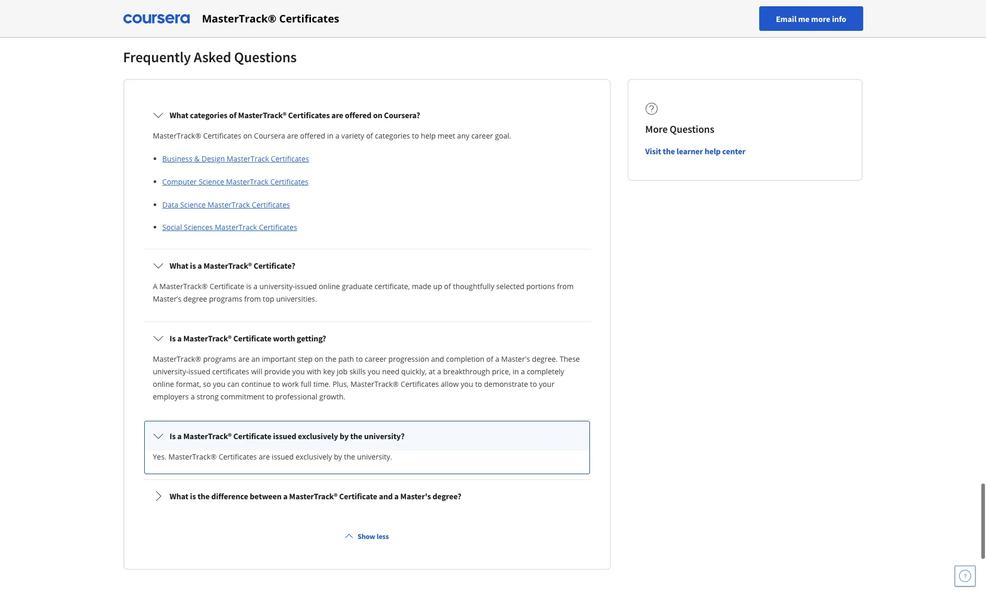 Task type: vqa. For each thing, say whether or not it's contained in the screenshot.
chance
no



Task type: describe. For each thing, give the bounding box(es) containing it.
what is a mastertrack® certificate? button
[[145, 247, 590, 276]]

mastertrack® right between
[[289, 487, 338, 497]]

more questions
[[646, 118, 715, 131]]

list containing business & design mastertrack certificates
[[157, 149, 581, 229]]

mastertrack® up "format,"
[[153, 350, 201, 360]]

university- inside the a mastertrack® certificate is a university-issued online graduate certificate, made up of thoughtfully selected portions from master's degree programs from top universities.
[[260, 277, 295, 287]]

on inside dropdown button
[[373, 106, 383, 116]]

mastertrack® up asked
[[202, 11, 277, 25]]

what for what categories of mastertrack® certificates are offered on coursera?
[[170, 106, 189, 116]]

degree?
[[433, 487, 462, 497]]

show less
[[358, 528, 389, 537]]

can
[[227, 375, 240, 385]]

data science mastertrack certificates
[[162, 196, 290, 206]]

these
[[560, 350, 580, 360]]

full
[[301, 375, 312, 385]]

computer science mastertrack certificates link
[[162, 173, 309, 183]]

you right so
[[213, 375, 226, 385]]

are inside dropdown button
[[332, 106, 344, 116]]

&
[[194, 150, 200, 160]]

business & design mastertrack certificates link
[[162, 150, 309, 160]]

the right visit
[[663, 142, 675, 152]]

demonstrate
[[484, 375, 529, 385]]

what is a mastertrack® certificate?
[[170, 256, 296, 267]]

issued down is a mastertrack® certificate issued exclusively by the university?
[[272, 448, 294, 458]]

degree.
[[532, 350, 558, 360]]

frequently asked questions element
[[115, 43, 872, 574]]

mastertrack® down need
[[351, 375, 399, 385]]

list containing what categories of mastertrack® certificates are offered on coursera?
[[141, 93, 593, 510]]

commitment
[[221, 388, 265, 398]]

online inside mastertrack® programs are an important step on the path to career progression and completion of a master's degree. these university-issued certificates will provide you with key job skills you need quickly, at a breakthrough price, in a completely online format, so you can continue to work full time. plus, mastertrack® certificates allow you to demonstrate to your employers a strong commitment to professional growth.
[[153, 375, 174, 385]]

getting?
[[297, 329, 326, 339]]

job
[[337, 362, 348, 372]]

with
[[307, 362, 322, 372]]

so
[[203, 375, 211, 385]]

are down what categories of mastertrack® certificates are offered on coursera?
[[287, 127, 298, 137]]

less
[[377, 528, 389, 537]]

0 horizontal spatial questions
[[234, 43, 297, 62]]

show
[[358, 528, 376, 537]]

to down provide
[[273, 375, 280, 385]]

is a mastertrack® certificate issued exclusively by the university? button
[[145, 417, 590, 447]]

step
[[298, 350, 313, 360]]

visit the learner help center link
[[646, 142, 746, 152]]

breakthrough
[[443, 362, 490, 372]]

is for is a mastertrack® certificate issued exclusively by the university?
[[170, 427, 176, 437]]

email me more info button
[[760, 6, 864, 31]]

info
[[833, 13, 847, 24]]

a inside is a mastertrack® certificate issued exclusively by the university? dropdown button
[[177, 427, 182, 437]]

to left the your
[[530, 375, 537, 385]]

at
[[429, 362, 436, 372]]

the for yes. mastertrack® certificates are issued exclusively by the university.
[[344, 448, 355, 458]]

frequently asked questions
[[123, 43, 297, 62]]

sciences
[[184, 218, 213, 228]]

any
[[457, 127, 470, 137]]

yes.
[[153, 448, 167, 458]]

certificate,
[[375, 277, 410, 287]]

mastertrack® certificates
[[202, 11, 340, 25]]

continue
[[241, 375, 271, 385]]

completion
[[446, 350, 485, 360]]

university.
[[357, 448, 392, 458]]

1 vertical spatial help
[[705, 142, 721, 152]]

visit the learner help center
[[646, 142, 746, 152]]

your
[[539, 375, 555, 385]]

graduate
[[342, 277, 373, 287]]

strong
[[197, 388, 219, 398]]

allow
[[441, 375, 459, 385]]

by for university?
[[340, 427, 349, 437]]

in inside mastertrack® programs are an important step on the path to career progression and completion of a master's degree. these university-issued certificates will provide you with key job skills you need quickly, at a breakthrough price, in a completely online format, so you can continue to work full time. plus, mastertrack® certificates allow you to demonstrate to your employers a strong commitment to professional growth.
[[513, 362, 519, 372]]

science for data
[[180, 196, 206, 206]]

the inside dropdown button
[[198, 487, 210, 497]]

path
[[339, 350, 354, 360]]

price,
[[492, 362, 511, 372]]

exclusively for university?
[[298, 427, 338, 437]]

1 horizontal spatial from
[[557, 277, 574, 287]]

show less button
[[341, 523, 393, 542]]

is for is a mastertrack® certificate worth getting?
[[170, 329, 176, 339]]

yes. mastertrack® certificates are issued exclusively by the university.
[[153, 448, 392, 458]]

asked
[[194, 43, 231, 62]]

0 vertical spatial in
[[327, 127, 334, 137]]

certificates inside dropdown button
[[288, 106, 330, 116]]

certificate inside dropdown button
[[233, 427, 272, 437]]

mastertrack for computer
[[226, 173, 269, 183]]

variety
[[342, 127, 365, 137]]

mastertrack for data
[[208, 196, 250, 206]]

of inside mastertrack® programs are an important step on the path to career progression and completion of a master's degree. these university-issued certificates will provide you with key job skills you need quickly, at a breakthrough price, in a completely online format, so you can continue to work full time. plus, mastertrack® certificates allow you to demonstrate to your employers a strong commitment to professional growth.
[[487, 350, 494, 360]]

completely
[[527, 362, 565, 372]]

coursera
[[254, 127, 285, 137]]

meet
[[438, 127, 456, 137]]

need
[[382, 362, 400, 372]]

learner
[[677, 142, 704, 152]]

online inside the a mastertrack® certificate is a university-issued online graduate certificate, made up of thoughtfully selected portions from master's degree programs from top universities.
[[319, 277, 340, 287]]

certificate?
[[254, 256, 296, 267]]

an
[[251, 350, 260, 360]]

between
[[250, 487, 282, 497]]

a mastertrack® certificate is a university-issued online graduate certificate, made up of thoughtfully selected portions from master's degree programs from top universities.
[[153, 277, 574, 300]]

work
[[282, 375, 299, 385]]

career inside mastertrack® programs are an important step on the path to career progression and completion of a master's degree. these university-issued certificates will provide you with key job skills you need quickly, at a breakthrough price, in a completely online format, so you can continue to work full time. plus, mastertrack® certificates allow you to demonstrate to your employers a strong commitment to professional growth.
[[365, 350, 387, 360]]

you down breakthrough
[[461, 375, 474, 385]]

social sciences mastertrack certificates link
[[162, 218, 297, 228]]

thoughtfully
[[453, 277, 495, 287]]

a inside what is a mastertrack® certificate? dropdown button
[[198, 256, 202, 267]]

university?
[[364, 427, 405, 437]]

email me more info
[[777, 13, 847, 24]]

mastertrack® inside dropdown button
[[183, 427, 232, 437]]

plus,
[[333, 375, 349, 385]]

data science mastertrack certificates link
[[162, 196, 290, 206]]

computer science mastertrack certificates
[[162, 173, 309, 183]]

to up skills
[[356, 350, 363, 360]]

important
[[262, 350, 296, 360]]

design
[[202, 150, 225, 160]]

progression
[[389, 350, 429, 360]]

master's inside mastertrack® programs are an important step on the path to career progression and completion of a master's degree. these university-issued certificates will provide you with key job skills you need quickly, at a breakthrough price, in a completely online format, so you can continue to work full time. plus, mastertrack® certificates allow you to demonstrate to your employers a strong commitment to professional growth.
[[502, 350, 531, 360]]

you down step
[[292, 362, 305, 372]]

mastertrack® right the yes.
[[169, 448, 217, 458]]

social sciences mastertrack certificates
[[162, 218, 297, 228]]

computer
[[162, 173, 197, 183]]

1 vertical spatial on
[[243, 127, 252, 137]]



Task type: locate. For each thing, give the bounding box(es) containing it.
programs inside mastertrack® programs are an important step on the path to career progression and completion of a master's degree. these university-issued certificates will provide you with key job skills you need quickly, at a breakthrough price, in a completely online format, so you can continue to work full time. plus, mastertrack® certificates allow you to demonstrate to your employers a strong commitment to professional growth.
[[203, 350, 237, 360]]

mastertrack® down social sciences mastertrack certificates link
[[204, 256, 252, 267]]

0 vertical spatial from
[[557, 277, 574, 287]]

0 horizontal spatial career
[[365, 350, 387, 360]]

a
[[153, 277, 158, 287]]

are
[[332, 106, 344, 116], [287, 127, 298, 137], [238, 350, 250, 360], [259, 448, 270, 458]]

what inside dropdown button
[[170, 256, 189, 267]]

mastertrack for social
[[215, 218, 257, 228]]

0 vertical spatial what
[[170, 106, 189, 116]]

programs right degree on the left
[[209, 290, 242, 300]]

mastertrack up social sciences mastertrack certificates
[[208, 196, 250, 206]]

0 vertical spatial by
[[340, 427, 349, 437]]

career right any
[[472, 127, 493, 137]]

skills
[[350, 362, 366, 372]]

certificate inside the a mastertrack® certificate is a university-issued online graduate certificate, made up of thoughtfully selected portions from master's degree programs from top universities.
[[210, 277, 245, 287]]

by left university?
[[340, 427, 349, 437]]

issued inside is a mastertrack® certificate issued exclusively by the university? dropdown button
[[273, 427, 297, 437]]

questions down mastertrack® certificates
[[234, 43, 297, 62]]

0 vertical spatial master's
[[502, 350, 531, 360]]

issued up universities.
[[295, 277, 317, 287]]

business
[[162, 150, 193, 160]]

offered up the 'variety' at the left of the page
[[345, 106, 372, 116]]

is down "employers"
[[170, 427, 176, 437]]

selected
[[497, 277, 525, 287]]

1 vertical spatial online
[[153, 375, 174, 385]]

online left the "graduate"
[[319, 277, 340, 287]]

difference
[[211, 487, 248, 497]]

what categories of mastertrack® certificates are offered on coursera?
[[170, 106, 421, 116]]

what up master's
[[170, 256, 189, 267]]

to
[[412, 127, 419, 137], [356, 350, 363, 360], [273, 375, 280, 385], [475, 375, 482, 385], [530, 375, 537, 385], [267, 388, 274, 398]]

on up with
[[315, 350, 324, 360]]

mastertrack® up coursera
[[238, 106, 287, 116]]

is a mastertrack® certificate worth getting? button
[[145, 320, 590, 349]]

categories inside dropdown button
[[190, 106, 228, 116]]

up
[[434, 277, 443, 287]]

mastertrack down business & design mastertrack certificates link
[[226, 173, 269, 183]]

of
[[229, 106, 237, 116], [366, 127, 373, 137], [444, 277, 451, 287], [487, 350, 494, 360]]

master's
[[502, 350, 531, 360], [401, 487, 431, 497]]

2 vertical spatial what
[[170, 487, 189, 497]]

of inside the a mastertrack® certificate is a university-issued online graduate certificate, made up of thoughtfully selected portions from master's degree programs from top universities.
[[444, 277, 451, 287]]

issued
[[295, 277, 317, 287], [189, 362, 210, 372], [273, 427, 297, 437], [272, 448, 294, 458]]

more
[[812, 13, 831, 24]]

exclusively down "growth."
[[298, 427, 338, 437]]

0 vertical spatial career
[[472, 127, 493, 137]]

0 horizontal spatial in
[[327, 127, 334, 137]]

mastertrack® up business at the left
[[153, 127, 201, 137]]

top
[[263, 290, 274, 300]]

is inside dropdown button
[[190, 256, 196, 267]]

and up the at
[[431, 350, 444, 360]]

0 vertical spatial categories
[[190, 106, 228, 116]]

is for difference
[[190, 487, 196, 497]]

growth.
[[320, 388, 346, 398]]

1 is from the top
[[170, 329, 176, 339]]

2 is from the top
[[170, 427, 176, 437]]

categories
[[190, 106, 228, 116], [375, 127, 410, 137]]

the left university.
[[344, 448, 355, 458]]

goal.
[[495, 127, 512, 137]]

a inside is a mastertrack® certificate worth getting? dropdown button
[[177, 329, 182, 339]]

on left coursera
[[243, 127, 252, 137]]

offered inside what categories of mastertrack® certificates are offered on coursera? dropdown button
[[345, 106, 372, 116]]

0 vertical spatial is
[[190, 256, 196, 267]]

email
[[777, 13, 797, 24]]

master's inside dropdown button
[[401, 487, 431, 497]]

exclusively inside dropdown button
[[298, 427, 338, 437]]

1 horizontal spatial master's
[[502, 350, 531, 360]]

1 vertical spatial exclusively
[[296, 448, 332, 458]]

2 vertical spatial on
[[315, 350, 324, 360]]

mastertrack® inside dropdown button
[[204, 256, 252, 267]]

issued up so
[[189, 362, 210, 372]]

help left 'center'
[[705, 142, 721, 152]]

1 vertical spatial is
[[246, 277, 252, 287]]

of right the 'variety' at the left of the page
[[366, 127, 373, 137]]

by for university.
[[334, 448, 342, 458]]

1 horizontal spatial in
[[513, 362, 519, 372]]

offered
[[345, 106, 372, 116], [300, 127, 325, 137]]

questions up learner
[[670, 118, 715, 131]]

and inside what is the difference between a mastertrack® certificate and a master's degree? dropdown button
[[379, 487, 393, 497]]

mastertrack® certificates on coursera are offered in a variety of categories to help meet any career goal.
[[153, 127, 512, 137]]

0 horizontal spatial on
[[243, 127, 252, 137]]

1 horizontal spatial questions
[[670, 118, 715, 131]]

are left the an
[[238, 350, 250, 360]]

0 horizontal spatial help
[[421, 127, 436, 137]]

0 vertical spatial science
[[199, 173, 224, 183]]

by down is a mastertrack® certificate issued exclusively by the university? dropdown button
[[334, 448, 342, 458]]

is down master's
[[170, 329, 176, 339]]

is down what is a mastertrack® certificate?
[[246, 277, 252, 287]]

on inside mastertrack® programs are an important step on the path to career progression and completion of a master's degree. these university-issued certificates will provide you with key job skills you need quickly, at a breakthrough price, in a completely online format, so you can continue to work full time. plus, mastertrack® certificates allow you to demonstrate to your employers a strong commitment to professional growth.
[[315, 350, 324, 360]]

exclusively down is a mastertrack® certificate issued exclusively by the university?
[[296, 448, 332, 458]]

0 vertical spatial on
[[373, 106, 383, 116]]

me
[[799, 13, 810, 24]]

science down the design
[[199, 173, 224, 183]]

made
[[412, 277, 432, 287]]

business & design mastertrack certificates
[[162, 150, 309, 160]]

of up business & design mastertrack certificates link
[[229, 106, 237, 116]]

more
[[646, 118, 668, 131]]

what is the difference between a mastertrack® certificate and a master's degree? button
[[145, 478, 590, 507]]

key
[[323, 362, 335, 372]]

0 vertical spatial programs
[[209, 290, 242, 300]]

frequently
[[123, 43, 191, 62]]

issued inside mastertrack® programs are an important step on the path to career progression and completion of a master's degree. these university-issued certificates will provide you with key job skills you need quickly, at a breakthrough price, in a completely online format, so you can continue to work full time. plus, mastertrack® certificates allow you to demonstrate to your employers a strong commitment to professional growth.
[[189, 362, 210, 372]]

of inside dropdown button
[[229, 106, 237, 116]]

master's left the 'degree?'
[[401, 487, 431, 497]]

1 vertical spatial questions
[[670, 118, 715, 131]]

the inside dropdown button
[[351, 427, 363, 437]]

employers
[[153, 388, 189, 398]]

in
[[327, 127, 334, 137], [513, 362, 519, 372]]

to down continue
[[267, 388, 274, 398]]

the for mastertrack® programs are an important step on the path to career progression and completion of a master's degree. these university-issued certificates will provide you with key job skills you need quickly, at a breakthrough price, in a completely online format, so you can continue to work full time. plus, mastertrack® certificates allow you to demonstrate to your employers a strong commitment to professional growth.
[[326, 350, 337, 360]]

0 horizontal spatial master's
[[401, 487, 431, 497]]

categories up the design
[[190, 106, 228, 116]]

the inside mastertrack® programs are an important step on the path to career progression and completion of a master's degree. these university-issued certificates will provide you with key job skills you need quickly, at a breakthrough price, in a completely online format, so you can continue to work full time. plus, mastertrack® certificates allow you to demonstrate to your employers a strong commitment to professional growth.
[[326, 350, 337, 360]]

career
[[472, 127, 493, 137], [365, 350, 387, 360]]

professional
[[275, 388, 318, 398]]

is a mastertrack® certificate worth getting?
[[170, 329, 326, 339]]

are down is a mastertrack® certificate issued exclusively by the university?
[[259, 448, 270, 458]]

help center image
[[960, 570, 972, 583]]

what left difference
[[170, 487, 189, 497]]

quickly,
[[402, 362, 427, 372]]

university- inside mastertrack® programs are an important step on the path to career progression and completion of a master's degree. these university-issued certificates will provide you with key job skills you need quickly, at a breakthrough price, in a completely online format, so you can continue to work full time. plus, mastertrack® certificates allow you to demonstrate to your employers a strong commitment to professional growth.
[[153, 362, 189, 372]]

exclusively for university.
[[296, 448, 332, 458]]

0 horizontal spatial categories
[[190, 106, 228, 116]]

0 vertical spatial university-
[[260, 277, 295, 287]]

from right portions
[[557, 277, 574, 287]]

of up price,
[[487, 350, 494, 360]]

data
[[162, 196, 178, 206]]

0 horizontal spatial online
[[153, 375, 174, 385]]

to down breakthrough
[[475, 375, 482, 385]]

is up degree on the left
[[190, 256, 196, 267]]

university- up top
[[260, 277, 295, 287]]

mastertrack® inside the a mastertrack® certificate is a university-issued online graduate certificate, made up of thoughtfully selected portions from master's degree programs from top universities.
[[159, 277, 208, 287]]

1 what from the top
[[170, 106, 189, 116]]

is for mastertrack®
[[190, 256, 196, 267]]

1 vertical spatial from
[[244, 290, 261, 300]]

0 vertical spatial is
[[170, 329, 176, 339]]

1 horizontal spatial help
[[705, 142, 721, 152]]

programs up certificates
[[203, 350, 237, 360]]

mastertrack
[[227, 150, 269, 160], [226, 173, 269, 183], [208, 196, 250, 206], [215, 218, 257, 228]]

1 vertical spatial master's
[[401, 487, 431, 497]]

in right price,
[[513, 362, 519, 372]]

portions
[[527, 277, 555, 287]]

2 horizontal spatial on
[[373, 106, 383, 116]]

will
[[251, 362, 263, 372]]

the left difference
[[198, 487, 210, 497]]

you right skills
[[368, 362, 381, 372]]

1 horizontal spatial on
[[315, 350, 324, 360]]

issued inside the a mastertrack® certificate is a university-issued online graduate certificate, made up of thoughtfully selected portions from master's degree programs from top universities.
[[295, 277, 317, 287]]

1 vertical spatial programs
[[203, 350, 237, 360]]

master's up price,
[[502, 350, 531, 360]]

in left the 'variety' at the left of the page
[[327, 127, 334, 137]]

visit
[[646, 142, 662, 152]]

by
[[340, 427, 349, 437], [334, 448, 342, 458]]

you
[[292, 362, 305, 372], [368, 362, 381, 372], [213, 375, 226, 385], [461, 375, 474, 385]]

time.
[[314, 375, 331, 385]]

provide
[[265, 362, 291, 372]]

format,
[[176, 375, 201, 385]]

3 what from the top
[[170, 487, 189, 497]]

exclusively
[[298, 427, 338, 437], [296, 448, 332, 458]]

what is the difference between a mastertrack® certificate and a master's degree?
[[170, 487, 462, 497]]

certificates
[[212, 362, 249, 372]]

and up less
[[379, 487, 393, 497]]

0 horizontal spatial from
[[244, 290, 261, 300]]

university- up "format,"
[[153, 362, 189, 372]]

mastertrack® down "strong" on the left bottom of the page
[[183, 427, 232, 437]]

1 horizontal spatial and
[[431, 350, 444, 360]]

is
[[170, 329, 176, 339], [170, 427, 176, 437]]

0 vertical spatial exclusively
[[298, 427, 338, 437]]

1 vertical spatial and
[[379, 487, 393, 497]]

university-
[[260, 277, 295, 287], [153, 362, 189, 372]]

center
[[723, 142, 746, 152]]

the
[[663, 142, 675, 152], [326, 350, 337, 360], [351, 427, 363, 437], [344, 448, 355, 458], [198, 487, 210, 497]]

2 vertical spatial is
[[190, 487, 196, 497]]

online
[[319, 277, 340, 287], [153, 375, 174, 385]]

1 vertical spatial science
[[180, 196, 206, 206]]

0 vertical spatial and
[[431, 350, 444, 360]]

1 vertical spatial is
[[170, 427, 176, 437]]

0 vertical spatial online
[[319, 277, 340, 287]]

by inside dropdown button
[[340, 427, 349, 437]]

1 vertical spatial offered
[[300, 127, 325, 137]]

mastertrack down data science mastertrack certificates
[[215, 218, 257, 228]]

science
[[199, 173, 224, 183], [180, 196, 206, 206]]

certificate up the yes. mastertrack® certificates are issued exclusively by the university.
[[233, 427, 272, 437]]

help left meet
[[421, 127, 436, 137]]

0 horizontal spatial offered
[[300, 127, 325, 137]]

1 vertical spatial what
[[170, 256, 189, 267]]

the up university.
[[351, 427, 363, 437]]

a inside the a mastertrack® certificate is a university-issued online graduate certificate, made up of thoughtfully selected portions from master's degree programs from top universities.
[[254, 277, 258, 287]]

social
[[162, 218, 182, 228]]

is a mastertrack® certificate issued exclusively by the university?
[[170, 427, 405, 437]]

from
[[557, 277, 574, 287], [244, 290, 261, 300]]

1 vertical spatial in
[[513, 362, 519, 372]]

0 vertical spatial help
[[421, 127, 436, 137]]

are up mastertrack® certificates on coursera are offered in a variety of categories to help meet any career goal.
[[332, 106, 344, 116]]

1 vertical spatial categories
[[375, 127, 410, 137]]

issued up the yes. mastertrack® certificates are issued exclusively by the university.
[[273, 427, 297, 437]]

the for is a mastertrack® certificate issued exclusively by the university?
[[351, 427, 363, 437]]

1 horizontal spatial categories
[[375, 127, 410, 137]]

certificate up the an
[[233, 329, 272, 339]]

0 vertical spatial questions
[[234, 43, 297, 62]]

is inside the a mastertrack® certificate is a university-issued online graduate certificate, made up of thoughtfully selected portions from master's degree programs from top universities.
[[246, 277, 252, 287]]

what categories of mastertrack® certificates are offered on coursera? button
[[145, 96, 590, 126]]

master's
[[153, 290, 182, 300]]

0 horizontal spatial university-
[[153, 362, 189, 372]]

what for what is the difference between a mastertrack® certificate and a master's degree?
[[170, 487, 189, 497]]

what
[[170, 106, 189, 116], [170, 256, 189, 267], [170, 487, 189, 497]]

mastertrack® up certificates
[[183, 329, 232, 339]]

online up "employers"
[[153, 375, 174, 385]]

programs inside the a mastertrack® certificate is a university-issued online graduate certificate, made up of thoughtfully selected portions from master's degree programs from top universities.
[[209, 290, 242, 300]]

from left top
[[244, 290, 261, 300]]

certificate up show
[[339, 487, 378, 497]]

0 horizontal spatial and
[[379, 487, 393, 497]]

universities.
[[276, 290, 317, 300]]

to down coursera?
[[412, 127, 419, 137]]

is inside dropdown button
[[170, 329, 176, 339]]

1 vertical spatial by
[[334, 448, 342, 458]]

mastertrack® up degree on the left
[[159, 277, 208, 287]]

1 horizontal spatial university-
[[260, 277, 295, 287]]

1 vertical spatial career
[[365, 350, 387, 360]]

of right the up
[[444, 277, 451, 287]]

0 vertical spatial offered
[[345, 106, 372, 116]]

mastertrack up computer science mastertrack certificates 'link' in the left of the page
[[227, 150, 269, 160]]

list
[[141, 93, 593, 510], [157, 149, 581, 229]]

1 horizontal spatial career
[[472, 127, 493, 137]]

science for computer
[[199, 173, 224, 183]]

the up key
[[326, 350, 337, 360]]

mastertrack®
[[202, 11, 277, 25], [238, 106, 287, 116], [153, 127, 201, 137], [204, 256, 252, 267], [159, 277, 208, 287], [183, 329, 232, 339], [153, 350, 201, 360], [351, 375, 399, 385], [183, 427, 232, 437], [169, 448, 217, 458], [289, 487, 338, 497]]

certificates inside mastertrack® programs are an important step on the path to career progression and completion of a master's degree. these university-issued certificates will provide you with key job skills you need quickly, at a breakthrough price, in a completely online format, so you can continue to work full time. plus, mastertrack® certificates allow you to demonstrate to your employers a strong commitment to professional growth.
[[401, 375, 439, 385]]

2 what from the top
[[170, 256, 189, 267]]

what up business at the left
[[170, 106, 189, 116]]

on left coursera?
[[373, 106, 383, 116]]

certificate down what is a mastertrack® certificate?
[[210, 277, 245, 287]]

what for what is a mastertrack® certificate?
[[170, 256, 189, 267]]

and inside mastertrack® programs are an important step on the path to career progression and completion of a master's degree. these university-issued certificates will provide you with key job skills you need quickly, at a breakthrough price, in a completely online format, so you can continue to work full time. plus, mastertrack® certificates allow you to demonstrate to your employers a strong commitment to professional growth.
[[431, 350, 444, 360]]

categories down coursera?
[[375, 127, 410, 137]]

1 horizontal spatial online
[[319, 277, 340, 287]]

coursera image
[[123, 10, 190, 27]]

is left difference
[[190, 487, 196, 497]]

1 horizontal spatial offered
[[345, 106, 372, 116]]

is inside dropdown button
[[190, 487, 196, 497]]

offered down what categories of mastertrack® certificates are offered on coursera?
[[300, 127, 325, 137]]

career up need
[[365, 350, 387, 360]]

1 vertical spatial university-
[[153, 362, 189, 372]]

degree
[[183, 290, 207, 300]]

is inside dropdown button
[[170, 427, 176, 437]]

are inside mastertrack® programs are an important step on the path to career progression and completion of a master's degree. these university-issued certificates will provide you with key job skills you need quickly, at a breakthrough price, in a completely online format, so you can continue to work full time. plus, mastertrack® certificates allow you to demonstrate to your employers a strong commitment to professional growth.
[[238, 350, 250, 360]]

science right data
[[180, 196, 206, 206]]

coursera?
[[384, 106, 421, 116]]



